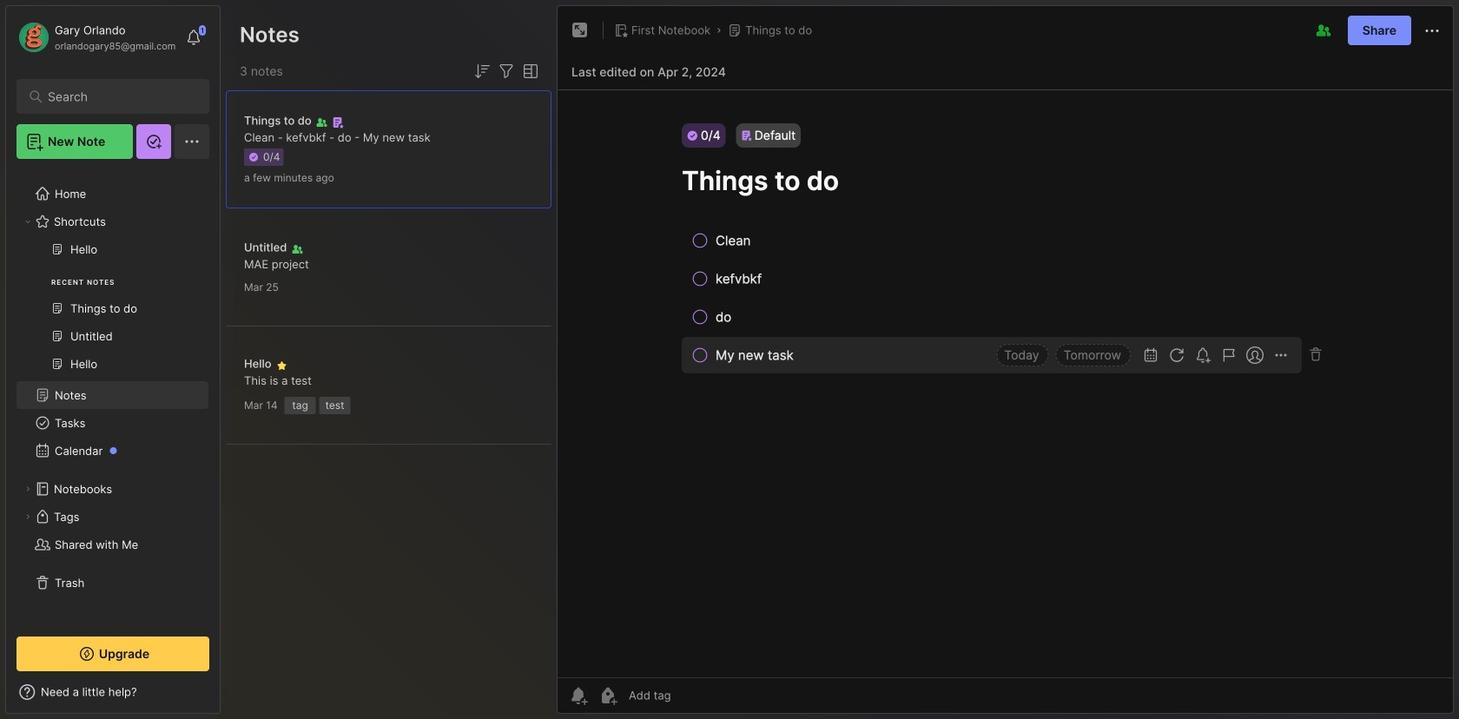 Task type: vqa. For each thing, say whether or not it's contained in the screenshot.
More actions image on the right of the page
yes



Task type: locate. For each thing, give the bounding box(es) containing it.
None search field
[[48, 86, 186, 107]]

expand note image
[[570, 20, 591, 41]]

Account field
[[17, 20, 176, 55]]

tree
[[6, 169, 220, 621]]

group
[[17, 235, 208, 388]]

main element
[[0, 0, 226, 719]]

add a reminder image
[[568, 685, 589, 706]]

group inside the main element
[[17, 235, 208, 388]]

note window element
[[557, 5, 1454, 718]]

add filters image
[[496, 61, 517, 82]]

Sort options field
[[472, 61, 492, 82]]

tree inside the main element
[[6, 169, 220, 621]]



Task type: describe. For each thing, give the bounding box(es) containing it.
expand notebooks image
[[23, 484, 33, 494]]

More actions field
[[1422, 19, 1443, 41]]

Note Editor text field
[[558, 89, 1453, 677]]

Add tag field
[[627, 688, 757, 703]]

none search field inside the main element
[[48, 86, 186, 107]]

Search text field
[[48, 89, 186, 105]]

Add filters field
[[496, 61, 517, 82]]

click to collapse image
[[219, 687, 232, 708]]

View options field
[[517, 61, 541, 82]]

more actions image
[[1422, 20, 1443, 41]]

add tag image
[[598, 685, 618, 706]]

WHAT'S NEW field
[[6, 678, 220, 706]]

expand tags image
[[23, 512, 33, 522]]



